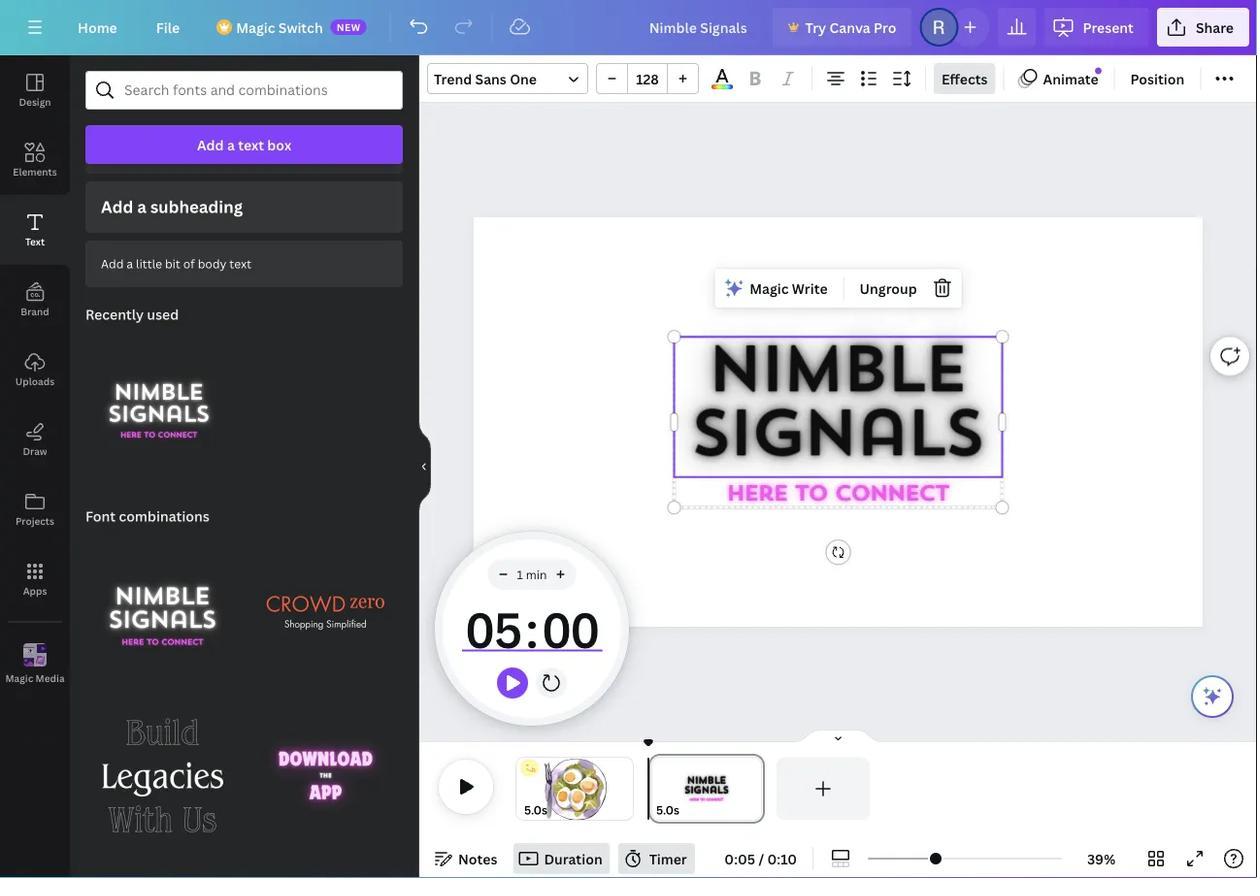 Task type: locate. For each thing, give the bounding box(es) containing it.
1 horizontal spatial 5.0s button
[[656, 801, 680, 821]]

5.0s up duration button
[[524, 803, 548, 819]]

used
[[147, 305, 179, 324]]

Page title text field
[[688, 801, 696, 821]]

magic left write
[[750, 279, 789, 298]]

2 horizontal spatial magic
[[750, 279, 789, 298]]

5.0s left page title text box
[[656, 803, 680, 819]]

to
[[795, 484, 827, 506]]

text inside button
[[238, 135, 264, 154]]

add left little
[[101, 256, 124, 272]]

color range image
[[712, 85, 733, 89]]

5.0s button left page title text box
[[656, 801, 680, 821]]

1 horizontal spatial a
[[137, 196, 147, 218]]

magic left switch
[[236, 18, 275, 36]]

notes
[[458, 850, 498, 869]]

2 vertical spatial add
[[101, 256, 124, 272]]

0 horizontal spatial 5.0s button
[[524, 801, 548, 821]]

2 vertical spatial a
[[127, 256, 133, 272]]

magic media button
[[0, 630, 70, 700]]

5.0s
[[524, 803, 548, 819], [656, 803, 680, 819]]

elements
[[13, 165, 57, 178]]

hide pages image
[[792, 729, 885, 745]]

1 5.0s from the left
[[524, 803, 548, 819]]

Design title text field
[[634, 8, 765, 47]]

add a subheading button
[[85, 182, 403, 233]]

39% button
[[1070, 844, 1133, 875]]

0:05
[[725, 850, 756, 869]]

trimming, end edge slider left page title text box
[[620, 758, 633, 821]]

apps
[[23, 585, 47, 598]]

group
[[596, 63, 699, 94], [85, 849, 240, 879], [248, 849, 403, 879]]

0 horizontal spatial trimming, end edge slider
[[620, 758, 633, 821]]

0 vertical spatial a
[[227, 135, 235, 154]]

1 horizontal spatial 5.0s
[[656, 803, 680, 819]]

main menu bar
[[0, 0, 1258, 55]]

0 vertical spatial text
[[238, 135, 264, 154]]

1 vertical spatial magic
[[750, 279, 789, 298]]

add a little bit of body text
[[101, 256, 252, 272]]

trimming, start edge slider
[[517, 758, 530, 821], [649, 758, 666, 821]]

0 vertical spatial magic
[[236, 18, 275, 36]]

font combinations
[[85, 507, 210, 526]]

0 horizontal spatial magic
[[5, 672, 33, 685]]

0 horizontal spatial 5.0s
[[524, 803, 548, 819]]

new image
[[1096, 68, 1102, 74]]

brand
[[21, 305, 49, 318]]

home
[[78, 18, 117, 36]]

here to connect
[[727, 484, 949, 506]]

add for add a little bit of body text
[[101, 256, 124, 272]]

2 vertical spatial magic
[[5, 672, 33, 685]]

brand button
[[0, 265, 70, 335]]

one
[[510, 69, 537, 88]]

trend sans one
[[434, 69, 537, 88]]

of
[[183, 256, 195, 272]]

05 button
[[462, 590, 526, 668]]

5.0s for first 5.0s "button" from left
[[524, 803, 548, 819]]

0 horizontal spatial group
[[85, 849, 240, 879]]

2 horizontal spatial a
[[227, 135, 235, 154]]

here
[[727, 484, 787, 506]]

1 vertical spatial text
[[229, 256, 252, 272]]

1 trimming, end edge slider from the left
[[620, 758, 633, 821]]

trimming, start edge slider left page title text box
[[649, 758, 666, 821]]

a for text
[[227, 135, 235, 154]]

add up subheading
[[197, 135, 224, 154]]

ungroup button
[[852, 273, 925, 304]]

trimming, start edge slider for second 'trimming, end edge' slider from right
[[517, 758, 530, 821]]

timer
[[462, 590, 602, 668]]

a
[[227, 135, 235, 154], [137, 196, 147, 218], [127, 256, 133, 272]]

timer
[[649, 850, 687, 869]]

text
[[238, 135, 264, 154], [229, 256, 252, 272]]

5.0s for second 5.0s "button" from left
[[656, 803, 680, 819]]

1 horizontal spatial trimming, end edge slider
[[748, 758, 765, 821]]

add for add a subheading
[[101, 196, 133, 218]]

position button
[[1123, 63, 1193, 94]]

draw button
[[0, 405, 70, 475]]

write
[[792, 279, 828, 298]]

text left box
[[238, 135, 264, 154]]

a left box
[[227, 135, 235, 154]]

add a little bit of body text button
[[85, 241, 403, 287]]

0 vertical spatial add
[[197, 135, 224, 154]]

a inside button
[[127, 256, 133, 272]]

media
[[36, 672, 65, 685]]

2 5.0s from the left
[[656, 803, 680, 819]]

magic switch
[[236, 18, 323, 36]]

magic left media
[[5, 672, 33, 685]]

add
[[197, 135, 224, 154], [101, 196, 133, 218], [101, 256, 124, 272]]

1 vertical spatial a
[[137, 196, 147, 218]]

05 : 00
[[465, 596, 598, 662]]

font
[[85, 507, 116, 526]]

a left little
[[127, 256, 133, 272]]

1 horizontal spatial magic
[[236, 18, 275, 36]]

1 trimming, start edge slider from the left
[[517, 758, 530, 821]]

trimming, start edge slider up duration button
[[517, 758, 530, 821]]

file button
[[141, 8, 195, 47]]

5.0s button
[[524, 801, 548, 821], [656, 801, 680, 821]]

recently used
[[85, 305, 179, 324]]

signals
[[690, 406, 982, 471]]

trimming, end edge slider
[[620, 758, 633, 821], [748, 758, 765, 821]]

a left subheading
[[137, 196, 147, 218]]

magic for magic write
[[750, 279, 789, 298]]

magic inside the "main" menu bar
[[236, 18, 275, 36]]

magic inside side panel tab list
[[5, 672, 33, 685]]

ungroup
[[860, 279, 917, 298]]

5.0s button up duration button
[[524, 801, 548, 821]]

add for add a text box
[[197, 135, 224, 154]]

add left subheading
[[101, 196, 133, 218]]

0:05 / 0:10
[[725, 850, 797, 869]]

1 horizontal spatial trimming, start edge slider
[[649, 758, 666, 821]]

magic for magic media
[[5, 672, 33, 685]]

– – number field
[[634, 69, 661, 88]]

text right body
[[229, 256, 252, 272]]

0 horizontal spatial trimming, start edge slider
[[517, 758, 530, 821]]

2 trimming, start edge slider from the left
[[649, 758, 666, 821]]

1 vertical spatial add
[[101, 196, 133, 218]]

add a text box
[[197, 135, 291, 154]]

0 horizontal spatial a
[[127, 256, 133, 272]]

add inside button
[[101, 256, 124, 272]]

39%
[[1087, 850, 1116, 869]]

05
[[465, 596, 521, 662]]

00 button
[[539, 590, 602, 668]]

trimming, end edge slider right page title text box
[[748, 758, 765, 821]]



Task type: vqa. For each thing, say whether or not it's contained in the screenshot.
05 : 00
yes



Task type: describe. For each thing, give the bounding box(es) containing it.
magic write
[[750, 279, 828, 298]]

effects button
[[934, 63, 996, 94]]

file
[[156, 18, 180, 36]]

sans
[[475, 69, 507, 88]]

2 trimming, end edge slider from the left
[[748, 758, 765, 821]]

nimble signals
[[690, 343, 982, 471]]

design
[[19, 95, 51, 108]]

:
[[526, 596, 539, 662]]

box
[[267, 135, 291, 154]]

connect
[[835, 484, 949, 506]]

trend
[[434, 69, 472, 88]]

try canva pro
[[806, 18, 897, 36]]

draw
[[23, 445, 47, 458]]

switch
[[279, 18, 323, 36]]

Search fonts and combinations search field
[[124, 72, 364, 109]]

trimming, start edge slider for 1st 'trimming, end edge' slider from the right
[[649, 758, 666, 821]]

present button
[[1044, 8, 1150, 47]]

magic for magic switch
[[236, 18, 275, 36]]

little
[[136, 256, 162, 272]]

1 min
[[517, 567, 547, 583]]

duration
[[544, 850, 603, 869]]

share
[[1196, 18, 1234, 36]]

1
[[517, 567, 523, 583]]

notes button
[[427, 844, 505, 875]]

present
[[1083, 18, 1134, 36]]

duration button
[[513, 844, 610, 875]]

2 horizontal spatial group
[[596, 63, 699, 94]]

pro
[[874, 18, 897, 36]]

text button
[[0, 195, 70, 265]]

text inside button
[[229, 256, 252, 272]]

effects
[[942, 69, 988, 88]]

projects button
[[0, 475, 70, 545]]

a for subheading
[[137, 196, 147, 218]]

text
[[25, 235, 45, 248]]

add a text box button
[[85, 125, 403, 164]]

magic media
[[5, 672, 65, 685]]

add a subheading
[[101, 196, 243, 218]]

0:10
[[768, 850, 797, 869]]

share button
[[1157, 8, 1250, 47]]

nimble
[[707, 343, 965, 407]]

timer containing 05
[[462, 590, 602, 668]]

apps button
[[0, 545, 70, 615]]

2 5.0s button from the left
[[656, 801, 680, 821]]

animate button
[[1012, 63, 1107, 94]]

elements button
[[0, 125, 70, 195]]

position
[[1131, 69, 1185, 88]]

min
[[526, 567, 547, 583]]

bit
[[165, 256, 180, 272]]

hide image
[[419, 420, 431, 514]]

subheading
[[150, 196, 243, 218]]

00
[[542, 596, 598, 662]]

try
[[806, 18, 827, 36]]

timer button
[[618, 844, 695, 875]]

try canva pro button
[[773, 8, 912, 47]]

canva assistant image
[[1201, 686, 1225, 709]]

projects
[[16, 515, 54, 528]]

uploads
[[15, 375, 55, 388]]

/
[[759, 850, 764, 869]]

design button
[[0, 55, 70, 125]]

combinations
[[119, 507, 210, 526]]

body
[[198, 256, 227, 272]]

1 horizontal spatial group
[[248, 849, 403, 879]]

1 5.0s button from the left
[[524, 801, 548, 821]]

trend sans one button
[[427, 63, 588, 94]]

magic write button
[[719, 273, 836, 304]]

animate
[[1043, 69, 1099, 88]]

canva
[[830, 18, 871, 36]]

new
[[337, 20, 361, 34]]

uploads button
[[0, 335, 70, 405]]

home link
[[62, 8, 133, 47]]

a for little
[[127, 256, 133, 272]]

side panel tab list
[[0, 55, 70, 700]]

recently
[[85, 305, 144, 324]]



